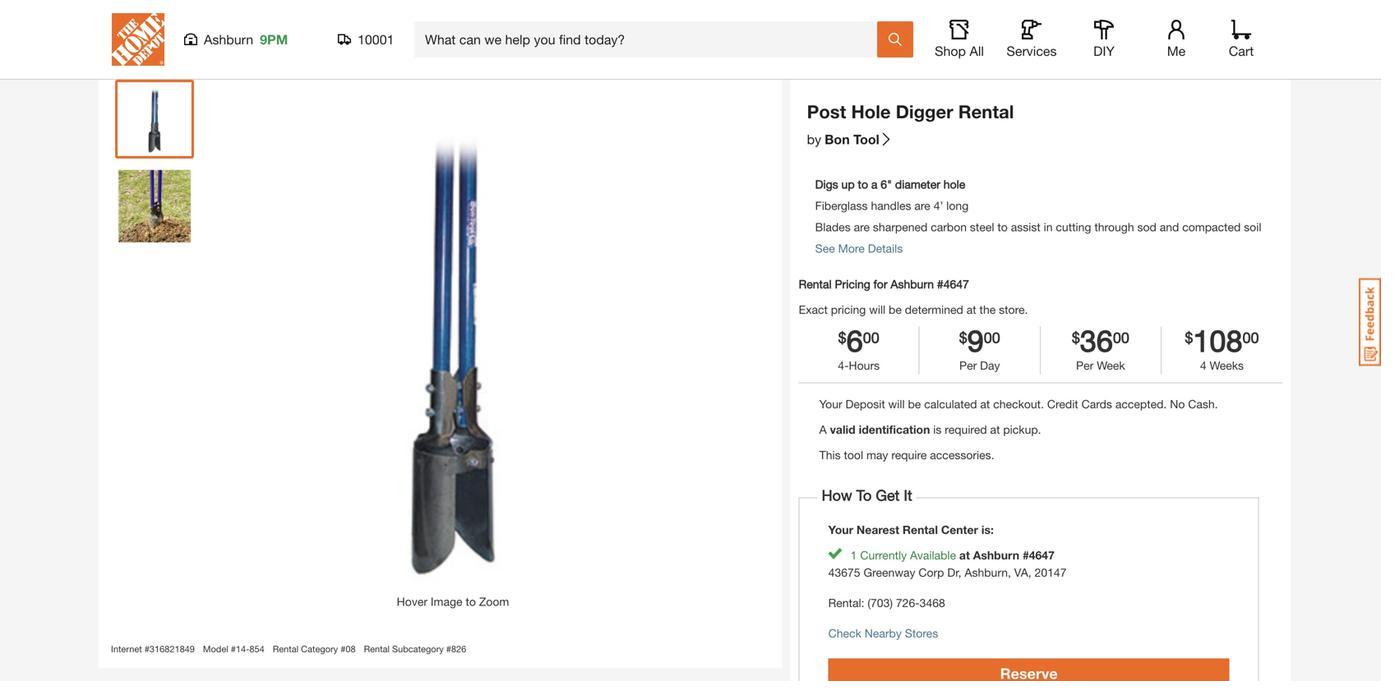 Task type: describe. For each thing, give the bounding box(es) containing it.
rental pricing for ashburn # 4647
[[799, 277, 969, 291]]

more
[[838, 242, 865, 255]]

steel
[[970, 220, 994, 234]]

at for calculated
[[980, 398, 990, 411]]

to
[[856, 487, 872, 505]]

home
[[107, 27, 138, 41]]

854
[[249, 644, 264, 655]]

pickup.
[[1003, 423, 1041, 437]]

rental: (703) 726-3468
[[828, 597, 945, 610]]

316821849
[[150, 644, 195, 655]]

digs up to a 6" diameter hole fiberglass handles are 4' long blades are sharpened carbon steel to assist in cutting through sod and compacted soil see more details
[[815, 178, 1261, 255]]

zoom
[[479, 595, 509, 609]]

10001
[[358, 32, 394, 47]]

cart link
[[1223, 20, 1259, 59]]

available
[[910, 549, 956, 562]]

will for pricing
[[869, 303, 886, 317]]

1 , from the left
[[958, 566, 961, 580]]

blades
[[815, 220, 851, 234]]

calculated
[[924, 398, 977, 411]]

diy
[[1093, 43, 1115, 59]]

36 dollars and 00 cents element containing $
[[1072, 327, 1080, 355]]

will for deposit
[[888, 398, 905, 411]]

require
[[891, 449, 927, 462]]

lawn & garden equipment rental
[[237, 27, 411, 41]]

4
[[1200, 359, 1207, 373]]

1 currently available at ashburn # 4647 43675 greenway corp dr , ashburn , va , 20147
[[828, 549, 1067, 580]]

post hole digger bontool lg 2.1 image
[[118, 170, 191, 243]]

1 horizontal spatial tool
[[853, 132, 879, 147]]

fiberglass
[[815, 199, 868, 213]]

0 horizontal spatial are
[[854, 220, 870, 234]]

garden
[[278, 27, 316, 41]]

cash.
[[1188, 398, 1218, 411]]

rental up the available
[[903, 523, 938, 537]]

at inside 1 currently available at ashburn # 4647 43675 greenway corp dr , ashburn , va , 20147
[[959, 549, 970, 562]]

$ 108 00
[[1185, 323, 1259, 358]]

$ for 6
[[838, 329, 846, 347]]

digger for post hole digger rental
[[896, 101, 953, 122]]

# up the determined
[[937, 277, 944, 291]]

va
[[1014, 566, 1028, 580]]

digger for post hole digger
[[485, 27, 519, 41]]

post hole digger rental
[[807, 101, 1014, 122]]

726-
[[896, 597, 920, 610]]

hover
[[397, 595, 427, 609]]

108 dollars and 00 cents element containing $
[[1185, 327, 1193, 355]]

handles
[[871, 199, 911, 213]]

cart
[[1229, 43, 1254, 59]]

per for 9
[[959, 359, 977, 373]]

digs
[[815, 178, 838, 191]]

shop all
[[935, 43, 984, 59]]

4'
[[934, 199, 943, 213]]

valid
[[830, 423, 856, 437]]

# inside 1 currently available at ashburn # 4647 43675 greenway corp dr , ashburn , va , 20147
[[1023, 549, 1029, 562]]

at for determined
[[967, 303, 976, 317]]

4647 inside 1 currently available at ashburn # 4647 43675 greenway corp dr , ashburn , va , 20147
[[1029, 549, 1055, 562]]

# right category
[[341, 644, 346, 655]]

feedback link image
[[1359, 278, 1381, 367]]

sharpened
[[873, 220, 928, 234]]

long
[[946, 199, 969, 213]]

it
[[904, 487, 912, 505]]

up
[[841, 178, 855, 191]]

3468
[[920, 597, 945, 610]]

hours
[[849, 359, 880, 373]]

10001 button
[[338, 31, 395, 48]]

to for a
[[858, 178, 868, 191]]

get
[[876, 487, 900, 505]]

6
[[846, 323, 863, 358]]

equipment
[[319, 27, 375, 41]]

20147
[[1035, 566, 1067, 580]]

details
[[868, 242, 903, 255]]

6 dollars and 00 cents element containing 00
[[863, 327, 879, 355]]

00 for 6
[[863, 329, 879, 347]]

be for calculated
[[908, 398, 921, 411]]

00 for 9
[[984, 329, 1000, 347]]

$ for 36
[[1072, 329, 1080, 347]]

check
[[828, 627, 861, 641]]

rental left lawn
[[183, 27, 216, 41]]

post hole digger
[[432, 27, 519, 41]]

per day
[[959, 359, 1000, 373]]

3 , from the left
[[1028, 566, 1031, 580]]

00 for 36
[[1113, 329, 1129, 347]]

week
[[1097, 359, 1125, 373]]

your for your deposit will be calculated at checkout. credit cards accepted. no cash.
[[819, 398, 842, 411]]

diy button
[[1078, 20, 1130, 59]]

exact
[[799, 303, 828, 317]]

rental up exact
[[799, 277, 832, 291]]

your nearest rental center is:
[[828, 523, 994, 537]]

your deposit will be calculated at checkout. credit cards accepted. no cash.
[[819, 398, 1218, 411]]

bon tool
[[825, 132, 879, 147]]

image
[[431, 595, 462, 609]]

me button
[[1150, 20, 1203, 59]]

currently
[[860, 549, 907, 562]]

shop
[[935, 43, 966, 59]]

hole for post hole digger
[[458, 27, 482, 41]]

internet # 316821849 model # 14-854 rental category # 08 rental subcategory # 826
[[111, 644, 466, 655]]

category
[[301, 644, 338, 655]]

store.
[[999, 303, 1028, 317]]

9pm
[[260, 32, 288, 47]]

accessories.
[[930, 449, 994, 462]]

hole
[[944, 178, 965, 191]]

the home depot logo image
[[112, 13, 164, 66]]

0 vertical spatial 4647
[[944, 277, 969, 291]]

36 dollars and 00 cents element containing 00
[[1113, 327, 1129, 355]]

this
[[819, 449, 841, 462]]

to for zoom
[[466, 595, 476, 609]]

$ 9 00
[[959, 323, 1000, 358]]

43675
[[828, 566, 860, 580]]

hover image to zoom link
[[206, 100, 700, 611]]

0 vertical spatial tool
[[159, 27, 180, 41]]

through
[[1094, 220, 1134, 234]]

compacted
[[1182, 220, 1241, 234]]

shop all button
[[933, 20, 986, 59]]



Task type: locate. For each thing, give the bounding box(es) containing it.
are up see more details link
[[854, 220, 870, 234]]

post for post hole digger
[[432, 27, 455, 41]]

identification
[[859, 423, 930, 437]]

0 vertical spatial post
[[432, 27, 455, 41]]

at for required
[[990, 423, 1000, 437]]

accepted.
[[1115, 398, 1167, 411]]

per week
[[1076, 359, 1125, 373]]

me
[[1167, 43, 1186, 59]]

your up 1
[[828, 523, 853, 537]]

$
[[838, 329, 846, 347], [959, 329, 967, 347], [1072, 329, 1080, 347], [1185, 329, 1193, 347]]

check nearby stores link
[[828, 627, 938, 641]]

2 00 from the left
[[984, 329, 1000, 347]]

be for determined
[[889, 303, 902, 317]]

post right 10001
[[432, 27, 455, 41]]

08
[[346, 644, 356, 655]]

tool rental
[[159, 27, 216, 41]]

may
[[866, 449, 888, 462]]

3 00 from the left
[[1113, 329, 1129, 347]]

3 $ from the left
[[1072, 329, 1080, 347]]

tool right bon
[[853, 132, 879, 147]]

ashburn left &
[[204, 32, 253, 47]]

0 horizontal spatial will
[[869, 303, 886, 317]]

ashburn up the exact pricing will be determined at the store.
[[891, 277, 934, 291]]

rental down all
[[958, 101, 1014, 122]]

00 inside the $ 6 00
[[863, 329, 879, 347]]

36
[[1080, 323, 1113, 358]]

services
[[1007, 43, 1057, 59]]

bon
[[825, 132, 850, 147]]

1 vertical spatial post
[[807, 101, 846, 122]]

, right corp
[[958, 566, 961, 580]]

1 horizontal spatial will
[[888, 398, 905, 411]]

9 dollars and 00 cents element containing 00
[[984, 327, 1000, 355]]

# right internet
[[144, 644, 150, 655]]

diameter
[[895, 178, 940, 191]]

00 up weeks
[[1243, 329, 1259, 347]]

tool
[[159, 27, 180, 41], [853, 132, 879, 147]]

ashburn 9pm
[[204, 32, 288, 47]]

tool
[[844, 449, 863, 462]]

hover image to zoom
[[397, 595, 509, 609]]

post hole digger bontool lg.0 image
[[118, 83, 191, 155]]

00 for 108
[[1243, 329, 1259, 347]]

in
[[1044, 220, 1053, 234]]

lawn & garden equipment rental link
[[237, 27, 411, 41]]

4 weeks
[[1200, 359, 1244, 373]]

0 horizontal spatial per
[[959, 359, 977, 373]]

at left the
[[967, 303, 976, 317]]

2 horizontal spatial ,
[[1028, 566, 1031, 580]]

1 horizontal spatial are
[[914, 199, 930, 213]]

1 horizontal spatial to
[[858, 178, 868, 191]]

post for post hole digger rental
[[807, 101, 846, 122]]

0 vertical spatial digger
[[485, 27, 519, 41]]

by
[[807, 132, 821, 147]]

# right model
[[231, 644, 236, 655]]

are left the 4'
[[914, 199, 930, 213]]

1 vertical spatial digger
[[896, 101, 953, 122]]

model
[[203, 644, 228, 655]]

# up va
[[1023, 549, 1029, 562]]

lawn
[[237, 27, 264, 41]]

2 horizontal spatial to
[[997, 220, 1008, 234]]

stores
[[905, 627, 938, 641]]

0 horizontal spatial be
[[889, 303, 902, 317]]

1 horizontal spatial ,
[[1008, 566, 1011, 580]]

will down for
[[869, 303, 886, 317]]

per left 'day'
[[959, 359, 977, 373]]

4 $ from the left
[[1185, 329, 1193, 347]]

$ 6 00
[[838, 323, 879, 358]]

00 inside $ 36 00
[[1113, 329, 1129, 347]]

0 horizontal spatial digger
[[485, 27, 519, 41]]

how to get it
[[818, 487, 916, 505]]

, left 20147
[[1028, 566, 1031, 580]]

is:
[[981, 523, 994, 537]]

check nearby stores
[[828, 627, 938, 641]]

hole
[[458, 27, 482, 41], [851, 101, 891, 122]]

deposit
[[846, 398, 885, 411]]

a
[[871, 178, 877, 191]]

9
[[967, 323, 984, 358]]

2 vertical spatial to
[[466, 595, 476, 609]]

0 vertical spatial hole
[[458, 27, 482, 41]]

ashburn right dr
[[965, 566, 1008, 580]]

6"
[[881, 178, 892, 191]]

see more details link
[[815, 242, 903, 255]]

rental right equipment
[[378, 27, 411, 41]]

36 dollars and 00 cents element
[[1041, 323, 1161, 358], [1080, 323, 1113, 358], [1072, 327, 1080, 355], [1113, 327, 1129, 355]]

internet
[[111, 644, 142, 655]]

ashburn
[[204, 32, 253, 47], [891, 277, 934, 291], [973, 549, 1019, 562], [965, 566, 1008, 580]]

# right the subcategory
[[446, 644, 451, 655]]

greenway
[[864, 566, 915, 580]]

home link
[[107, 27, 138, 41]]

108 dollars and 00 cents element
[[1162, 323, 1282, 358], [1193, 323, 1243, 358], [1185, 327, 1193, 355], [1243, 327, 1259, 355]]

0 vertical spatial will
[[869, 303, 886, 317]]

pricing
[[835, 277, 870, 291]]

1 vertical spatial to
[[997, 220, 1008, 234]]

2 , from the left
[[1008, 566, 1011, 580]]

tool right home at top left
[[159, 27, 180, 41]]

hole for post hole digger rental
[[851, 101, 891, 122]]

, left va
[[1008, 566, 1011, 580]]

to left "zoom" on the left of page
[[466, 595, 476, 609]]

at down center
[[959, 549, 970, 562]]

your for your nearest rental center is:
[[828, 523, 853, 537]]

rental right 854
[[273, 644, 298, 655]]

9 dollars and 00 cents element containing $
[[959, 327, 967, 355]]

1 vertical spatial 4647
[[1029, 549, 1055, 562]]

1 vertical spatial tool
[[853, 132, 879, 147]]

1 horizontal spatial hole
[[851, 101, 891, 122]]

1 horizontal spatial digger
[[896, 101, 953, 122]]

0 vertical spatial your
[[819, 398, 842, 411]]

services button
[[1005, 20, 1058, 59]]

ashburn down 'is:'
[[973, 549, 1019, 562]]

$ for 9
[[959, 329, 967, 347]]

1 00 from the left
[[863, 329, 879, 347]]

0 vertical spatial be
[[889, 303, 902, 317]]

1 horizontal spatial per
[[1076, 359, 1094, 373]]

per left week
[[1076, 359, 1094, 373]]

post up bon
[[807, 101, 846, 122]]

0 horizontal spatial post
[[432, 27, 455, 41]]

checkout.
[[993, 398, 1044, 411]]

9 dollars and 00 cents element
[[920, 323, 1040, 358], [967, 323, 984, 358], [959, 327, 967, 355], [984, 327, 1000, 355]]

be down 'rental pricing for ashburn # 4647'
[[889, 303, 902, 317]]

&
[[267, 27, 275, 41]]

subcategory
[[392, 644, 444, 655]]

4647 up the determined
[[944, 277, 969, 291]]

0 horizontal spatial ,
[[958, 566, 961, 580]]

2 $ from the left
[[959, 329, 967, 347]]

0 horizontal spatial tool
[[159, 27, 180, 41]]

tool rental link
[[159, 27, 216, 41]]

1 horizontal spatial 4647
[[1029, 549, 1055, 562]]

1 $ from the left
[[838, 329, 846, 347]]

0 vertical spatial are
[[914, 199, 930, 213]]

at
[[967, 303, 976, 317], [980, 398, 990, 411], [990, 423, 1000, 437], [959, 549, 970, 562]]

day
[[980, 359, 1000, 373]]

1 per from the left
[[959, 359, 977, 373]]

$ for 108
[[1185, 329, 1193, 347]]

exact pricing will be determined at the store.
[[799, 303, 1028, 317]]

14-
[[236, 644, 249, 655]]

4 00 from the left
[[1243, 329, 1259, 347]]

1 horizontal spatial be
[[908, 398, 921, 411]]

determined
[[905, 303, 963, 317]]

00 up hours
[[863, 329, 879, 347]]

at left pickup.
[[990, 423, 1000, 437]]

credit
[[1047, 398, 1078, 411]]

your
[[819, 398, 842, 411], [828, 523, 853, 537]]

6 dollars and 00 cents element
[[799, 323, 919, 358], [846, 323, 863, 358], [838, 327, 846, 355], [863, 327, 879, 355]]

What can we help you find today? search field
[[425, 22, 876, 57]]

$ 36 00
[[1072, 323, 1129, 358]]

at up required
[[980, 398, 990, 411]]

00 up 'day'
[[984, 329, 1000, 347]]

be up a valid identification is required at pickup.
[[908, 398, 921, 411]]

your up a
[[819, 398, 842, 411]]

cards
[[1082, 398, 1112, 411]]

1 vertical spatial hole
[[851, 101, 891, 122]]

0 vertical spatial to
[[858, 178, 868, 191]]

how
[[822, 487, 852, 505]]

0 horizontal spatial to
[[466, 595, 476, 609]]

digger
[[485, 27, 519, 41], [896, 101, 953, 122]]

$ inside $ 36 00
[[1072, 329, 1080, 347]]

2 per from the left
[[1076, 359, 1094, 373]]

1 vertical spatial are
[[854, 220, 870, 234]]

0 horizontal spatial hole
[[458, 27, 482, 41]]

a valid identification is required at pickup.
[[819, 423, 1041, 437]]

for
[[874, 277, 887, 291]]

this tool may require accessories.
[[819, 449, 994, 462]]

108 dollars and 00 cents element containing 00
[[1243, 327, 1259, 355]]

6 dollars and 00 cents element containing $
[[838, 327, 846, 355]]

be
[[889, 303, 902, 317], [908, 398, 921, 411]]

826
[[451, 644, 466, 655]]

to left the a
[[858, 178, 868, 191]]

will
[[869, 303, 886, 317], [888, 398, 905, 411]]

1 vertical spatial be
[[908, 398, 921, 411]]

carbon
[[931, 220, 967, 234]]

rental right 08
[[364, 644, 390, 655]]

cutting
[[1056, 220, 1091, 234]]

post hole digger link
[[432, 27, 519, 41]]

soil
[[1244, 220, 1261, 234]]

center
[[941, 523, 978, 537]]

1 horizontal spatial post
[[807, 101, 846, 122]]

to right steel
[[997, 220, 1008, 234]]

assist
[[1011, 220, 1041, 234]]

per for 36
[[1076, 359, 1094, 373]]

1 vertical spatial will
[[888, 398, 905, 411]]

0 horizontal spatial 4647
[[944, 277, 969, 291]]

00 inside "$ 9 00"
[[984, 329, 1000, 347]]

1 vertical spatial your
[[828, 523, 853, 537]]

will up identification
[[888, 398, 905, 411]]

$ inside "$ 9 00"
[[959, 329, 967, 347]]

sod
[[1137, 220, 1157, 234]]

$ inside $ 108 00
[[1185, 329, 1193, 347]]

00 up week
[[1113, 329, 1129, 347]]

$ inside the $ 6 00
[[838, 329, 846, 347]]

00 inside $ 108 00
[[1243, 329, 1259, 347]]

4647 up 20147
[[1029, 549, 1055, 562]]



Task type: vqa. For each thing, say whether or not it's contained in the screenshot.


